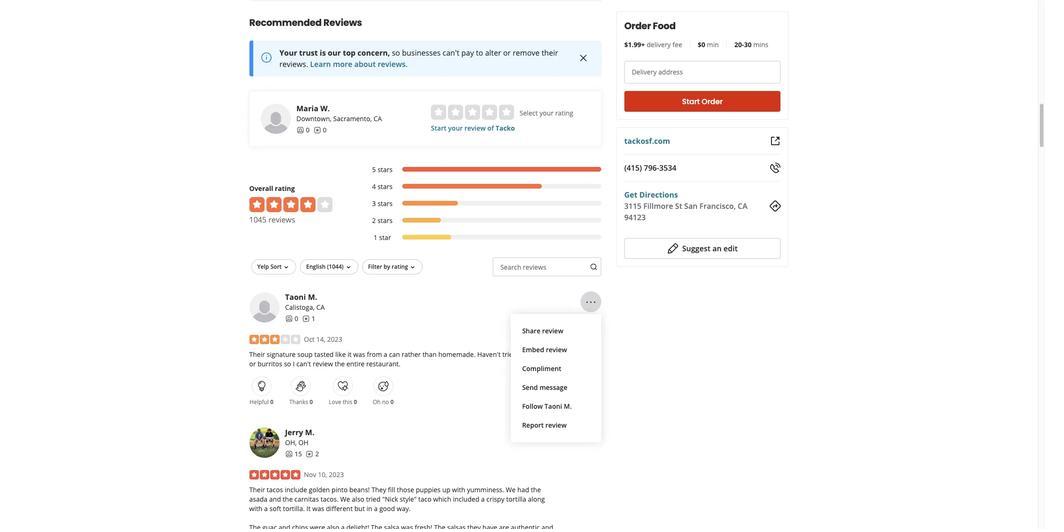 Task type: vqa. For each thing, say whether or not it's contained in the screenshot.
concern,
yes



Task type: locate. For each thing, give the bounding box(es) containing it.
friends element for taoni m.
[[285, 314, 299, 324]]

0 vertical spatial tacos
[[535, 350, 551, 359]]

2 right 16 review v2 icon
[[316, 450, 319, 459]]

tried up in
[[366, 495, 381, 504]]

jerry m. link
[[285, 428, 315, 438]]

the up along
[[531, 486, 541, 495]]

or left 'burritos'
[[249, 360, 256, 369]]

their
[[249, 350, 265, 359], [249, 486, 265, 495]]

0 horizontal spatial 1
[[312, 314, 316, 323]]

0
[[306, 125, 310, 134], [323, 125, 327, 134], [295, 314, 299, 323], [270, 398, 274, 406], [310, 398, 313, 406], [354, 398, 357, 406], [391, 398, 394, 406]]

or
[[504, 48, 511, 58], [249, 360, 256, 369]]

1 vertical spatial or
[[249, 360, 256, 369]]

tackosf.com link
[[625, 136, 671, 146]]

alter
[[486, 48, 502, 58]]

0 horizontal spatial was
[[313, 505, 325, 513]]

order down order delivery "text box"
[[703, 96, 724, 107]]

0 right this
[[354, 398, 357, 406]]

16 chevron down v2 image inside the english (1044) popup button
[[345, 264, 352, 271]]

ca inside taoni m. calistoga, ca
[[317, 303, 325, 312]]

(0 reactions) element right no
[[391, 398, 394, 406]]

1 horizontal spatial 16 chevron down v2 image
[[345, 264, 352, 271]]

ca right 'sacramento,'
[[374, 114, 382, 123]]

taoni up calistoga, at the bottom left of page
[[285, 292, 306, 302]]

2 horizontal spatial the
[[531, 486, 541, 495]]

2 horizontal spatial rating
[[556, 108, 574, 117]]

select
[[520, 108, 538, 117]]

reviews element down calistoga, at the bottom left of page
[[302, 314, 316, 324]]

can't inside so businesses can't pay to alter or remove their reviews.
[[443, 48, 460, 58]]

16 friends v2 image
[[285, 315, 293, 323], [285, 451, 293, 458]]

send message button
[[519, 378, 594, 397]]

1 vertical spatial your
[[449, 124, 463, 133]]

1 horizontal spatial can't
[[443, 48, 460, 58]]

24 phone v2 image
[[770, 162, 781, 174]]

1 vertical spatial tacos
[[267, 486, 283, 495]]

haven't
[[478, 350, 501, 359]]

0 right 'helpful'
[[270, 398, 274, 406]]

stars for 5 stars
[[378, 165, 393, 174]]

share
[[523, 327, 541, 336]]

yumminess.
[[467, 486, 505, 495]]

0 horizontal spatial start
[[431, 124, 447, 133]]

1 horizontal spatial reviews
[[523, 263, 547, 272]]

0 vertical spatial 16 review v2 image
[[314, 126, 321, 134]]

2 stars
[[372, 216, 393, 225]]

tried inside their signature soup tasted like it was from a can rather than homemade. haven't tried their tacos or burritos so i can't review the entire restaurant.
[[503, 350, 517, 359]]

so right the concern,
[[392, 48, 400, 58]]

2 vertical spatial ca
[[317, 303, 325, 312]]

your for start
[[449, 124, 463, 133]]

the up tortilla.
[[283, 495, 293, 504]]

their inside their tacos include golden pinto beans! they fill those puppies up with yumminess. we had the asada and the carnitas tacos. we also tried "nick style" taco which included a crispy tortilla along with a soft tortilla. it was different but in a good way.
[[249, 486, 265, 495]]

94123
[[625, 212, 647, 223]]

friends element containing 15
[[285, 450, 302, 459]]

tacos inside their signature soup tasted like it was from a can rather than homemade. haven't tried their tacos or burritos so i can't review the entire restaurant.
[[535, 350, 551, 359]]

1 for 1
[[312, 314, 316, 323]]

1 vertical spatial 2
[[316, 450, 319, 459]]

from
[[367, 350, 382, 359]]

tried right haven't
[[503, 350, 517, 359]]

review down tasted
[[313, 360, 333, 369]]

close image
[[578, 52, 590, 64]]

get
[[625, 190, 638, 200]]

a right in
[[374, 505, 378, 513]]

so inside so businesses can't pay to alter or remove their reviews.
[[392, 48, 400, 58]]

different
[[326, 505, 353, 513]]

1 vertical spatial 2023
[[329, 471, 344, 480]]

1 down calistoga, at the bottom left of page
[[312, 314, 316, 323]]

photo of jerry m. image
[[249, 428, 280, 458]]

2 their from the top
[[249, 486, 265, 495]]

style"
[[400, 495, 417, 504]]

1 reviews. from the left
[[280, 59, 308, 69]]

overall rating
[[249, 184, 295, 193]]

or inside so businesses can't pay to alter or remove their reviews.
[[504, 48, 511, 58]]

0 horizontal spatial reviews
[[269, 215, 295, 225]]

stars for 4 stars
[[378, 182, 393, 191]]

your down rating element
[[449, 124, 463, 133]]

1 horizontal spatial your
[[540, 108, 554, 117]]

rating
[[556, 108, 574, 117], [275, 184, 295, 193], [392, 263, 408, 271]]

helpful
[[250, 398, 269, 406]]

review left of
[[465, 124, 486, 133]]

2 stars from the top
[[378, 182, 393, 191]]

0 horizontal spatial tacos
[[267, 486, 283, 495]]

0 vertical spatial 16 friends v2 image
[[285, 315, 293, 323]]

reviews element containing 1
[[302, 314, 316, 324]]

1 horizontal spatial rating
[[392, 263, 408, 271]]

menu containing share review
[[511, 314, 602, 443]]

2 vertical spatial the
[[283, 495, 293, 504]]

oh
[[299, 438, 309, 447]]

0 horizontal spatial can't
[[297, 360, 311, 369]]

2023 right 14,
[[327, 335, 343, 344]]

with up included
[[452, 486, 466, 495]]

their inside so businesses can't pay to alter or remove their reviews.
[[542, 48, 559, 58]]

address
[[659, 67, 684, 76]]

soft
[[270, 505, 281, 513]]

rating for select your rating
[[556, 108, 574, 117]]

reviews element containing 2
[[306, 450, 319, 459]]

golden
[[309, 486, 330, 495]]

menu image
[[586, 297, 597, 308], [586, 432, 597, 444]]

16 review v2 image for maria
[[314, 126, 321, 134]]

review down share review button
[[546, 345, 568, 354]]

1 stars from the top
[[378, 165, 393, 174]]

1 vertical spatial their
[[249, 486, 265, 495]]

16 review v2 image down calistoga, at the bottom left of page
[[302, 315, 310, 323]]

m. inside taoni m. calistoga, ca
[[308, 292, 317, 302]]

1 horizontal spatial ca
[[374, 114, 382, 123]]

0 vertical spatial your
[[540, 108, 554, 117]]

2 inside reviews element
[[316, 450, 319, 459]]

1 horizontal spatial 2
[[372, 216, 376, 225]]

0 horizontal spatial tried
[[366, 495, 381, 504]]

1 horizontal spatial order
[[703, 96, 724, 107]]

3 16 chevron down v2 image from the left
[[409, 264, 417, 271]]

4 (0 reactions) element from the left
[[391, 398, 394, 406]]

stars right '3'
[[378, 199, 393, 208]]

1 vertical spatial taoni
[[545, 402, 563, 411]]

2023
[[327, 335, 343, 344], [329, 471, 344, 480]]

friends element down oh,
[[285, 450, 302, 459]]

taoni m. calistoga, ca
[[285, 292, 325, 312]]

so businesses can't pay to alter or remove their reviews.
[[280, 48, 559, 69]]

your for select
[[540, 108, 554, 117]]

None radio
[[431, 105, 446, 120], [465, 105, 480, 120], [482, 105, 497, 120], [499, 105, 514, 120], [431, 105, 446, 120], [465, 105, 480, 120], [482, 105, 497, 120], [499, 105, 514, 120]]

0 horizontal spatial or
[[249, 360, 256, 369]]

fillmore
[[644, 201, 674, 211]]

reviews element
[[314, 125, 327, 135], [302, 314, 316, 324], [306, 450, 319, 459]]

send
[[523, 383, 538, 392]]

start
[[683, 96, 701, 107], [431, 124, 447, 133]]

i
[[293, 360, 295, 369]]

24 info v2 image
[[261, 52, 272, 63]]

tacos
[[535, 350, 551, 359], [267, 486, 283, 495]]

0 horizontal spatial so
[[284, 360, 291, 369]]

1 vertical spatial reviews element
[[302, 314, 316, 324]]

(0 reactions) element for thanks 0
[[310, 398, 313, 406]]

2 vertical spatial rating
[[392, 263, 408, 271]]

3 (0 reactions) element from the left
[[354, 398, 357, 406]]

2 vertical spatial m.
[[305, 428, 315, 438]]

was right it on the left of page
[[313, 505, 325, 513]]

rating right by
[[392, 263, 408, 271]]

oh no 0
[[373, 398, 394, 406]]

1 vertical spatial was
[[313, 505, 325, 513]]

0 vertical spatial their
[[542, 48, 559, 58]]

16 chevron down v2 image
[[283, 264, 290, 271], [345, 264, 352, 271], [409, 264, 417, 271]]

start order button
[[625, 91, 781, 112]]

2023 for jerry m.
[[329, 471, 344, 480]]

0 vertical spatial m.
[[308, 292, 317, 302]]

1 vertical spatial rating
[[275, 184, 295, 193]]

2 for 2 stars
[[372, 216, 376, 225]]

1 vertical spatial ca
[[739, 201, 748, 211]]

16 chevron down v2 image right the 'sort'
[[283, 264, 290, 271]]

0 vertical spatial so
[[392, 48, 400, 58]]

learn more about reviews. link
[[310, 59, 408, 69]]

recommended reviews element
[[219, 0, 632, 530]]

1 horizontal spatial reviews.
[[378, 59, 408, 69]]

2 reviews. from the left
[[378, 59, 408, 69]]

review down follow taoni m. button
[[546, 421, 567, 430]]

2 (0 reactions) element from the left
[[310, 398, 313, 406]]

0 vertical spatial reviews
[[269, 215, 295, 225]]

review for share
[[543, 327, 564, 336]]

(0 reactions) element for helpful 0
[[270, 398, 274, 406]]

so left i
[[284, 360, 291, 369]]

m. up oh
[[305, 428, 315, 438]]

1 vertical spatial reviews
[[523, 263, 547, 272]]

2 vertical spatial friends element
[[285, 450, 302, 459]]

2 horizontal spatial ca
[[739, 201, 748, 211]]

with down asada
[[249, 505, 263, 513]]

start down rating element
[[431, 124, 447, 133]]

1 vertical spatial their
[[519, 350, 533, 359]]

reviews element right 15
[[306, 450, 319, 459]]

filter reviews by 1 star rating element
[[363, 233, 602, 243]]

their inside their signature soup tasted like it was from a can rather than homemade. haven't tried their tacos or burritos so i can't review the entire restaurant.
[[249, 350, 265, 359]]

0 vertical spatial can't
[[443, 48, 460, 58]]

(415)
[[625, 163, 643, 173]]

1 vertical spatial can't
[[297, 360, 311, 369]]

1 horizontal spatial so
[[392, 48, 400, 58]]

review inside their signature soup tasted like it was from a can rather than homemade. haven't tried their tacos or burritos so i can't review the entire restaurant.
[[313, 360, 333, 369]]

edit
[[724, 244, 739, 254]]

5
[[372, 165, 376, 174]]

1 vertical spatial menu image
[[586, 432, 597, 444]]

stars up star
[[378, 216, 393, 225]]

1 horizontal spatial we
[[506, 486, 516, 495]]

m. down the send message button
[[564, 402, 572, 411]]

1 horizontal spatial 16 review v2 image
[[314, 126, 321, 134]]

1 vertical spatial tried
[[366, 495, 381, 504]]

suggest an edit
[[683, 244, 739, 254]]

start inside start order button
[[683, 96, 701, 107]]

rating inside "popup button"
[[392, 263, 408, 271]]

(0 reactions) element right the thanks
[[310, 398, 313, 406]]

0 vertical spatial 2
[[372, 216, 376, 225]]

16 review v2 image
[[314, 126, 321, 134], [302, 315, 310, 323]]

menu image down follow taoni m. button
[[586, 432, 597, 444]]

mins
[[754, 40, 769, 49]]

0 vertical spatial 1
[[374, 233, 378, 242]]

your trust is our top concern,
[[280, 48, 390, 58]]

start inside recommended reviews element
[[431, 124, 447, 133]]

1 vertical spatial friends element
[[285, 314, 299, 324]]

send message
[[523, 383, 568, 392]]

rating up 4 star rating image
[[275, 184, 295, 193]]

2 16 friends v2 image from the top
[[285, 451, 293, 458]]

$1.99+
[[625, 40, 646, 49]]

reviews element down the downtown,
[[314, 125, 327, 135]]

suggest an edit button
[[625, 238, 781, 259]]

english
[[306, 263, 326, 271]]

0 vertical spatial was
[[354, 350, 366, 359]]

0 vertical spatial rating
[[556, 108, 574, 117]]

m. up calistoga, at the bottom left of page
[[308, 292, 317, 302]]

1 horizontal spatial taoni
[[545, 402, 563, 411]]

fee
[[673, 40, 683, 49]]

1 inside filter reviews by 1 star rating element
[[374, 233, 378, 242]]

delivery
[[633, 67, 657, 76]]

1 horizontal spatial 1
[[374, 233, 378, 242]]

crispy
[[487, 495, 505, 504]]

stars for 2 stars
[[378, 216, 393, 225]]

than
[[423, 350, 437, 359]]

0 vertical spatial reviews element
[[314, 125, 327, 135]]

0 horizontal spatial rating
[[275, 184, 295, 193]]

1 (0 reactions) element from the left
[[270, 398, 274, 406]]

reviews down 4 star rating image
[[269, 215, 295, 225]]

entire
[[347, 360, 365, 369]]

tackosf.com
[[625, 136, 671, 146]]

1 vertical spatial order
[[703, 96, 724, 107]]

0 horizontal spatial ca
[[317, 303, 325, 312]]

2 horizontal spatial 16 chevron down v2 image
[[409, 264, 417, 271]]

16 chevron down v2 image right (1044)
[[345, 264, 352, 271]]

m. inside jerry m. oh, oh
[[305, 428, 315, 438]]

can't left pay
[[443, 48, 460, 58]]

1 horizontal spatial tacos
[[535, 350, 551, 359]]

  text field
[[493, 258, 602, 277]]

friends element for maria w.
[[297, 125, 310, 135]]

1 for 1 star
[[374, 233, 378, 242]]

16 friends v2 image down calistoga, at the bottom left of page
[[285, 315, 293, 323]]

menu inside recommended reviews element
[[511, 314, 602, 443]]

2 for 2
[[316, 450, 319, 459]]

1 left star
[[374, 233, 378, 242]]

stars right 4
[[378, 182, 393, 191]]

their up compliment
[[519, 350, 533, 359]]

start down order delivery "text box"
[[683, 96, 701, 107]]

friends element down calistoga, at the bottom left of page
[[285, 314, 299, 324]]

menu image down "search" image
[[586, 297, 597, 308]]

can
[[389, 350, 400, 359]]

tortilla
[[507, 495, 527, 504]]

can't down soup
[[297, 360, 311, 369]]

ca right francisco,
[[739, 201, 748, 211]]

(0 reactions) element right 'helpful'
[[270, 398, 274, 406]]

1 horizontal spatial tried
[[503, 350, 517, 359]]

1 horizontal spatial their
[[542, 48, 559, 58]]

0 inside reviews element
[[323, 125, 327, 134]]

0 vertical spatial tried
[[503, 350, 517, 359]]

1 16 friends v2 image from the top
[[285, 315, 293, 323]]

the down like
[[335, 360, 345, 369]]

0 right no
[[391, 398, 394, 406]]

0 right 16 friends v2 icon
[[306, 125, 310, 134]]

tasted
[[315, 350, 334, 359]]

ca inside maria w. downtown, sacramento, ca
[[374, 114, 382, 123]]

friends element down the downtown,
[[297, 125, 310, 135]]

0 vertical spatial or
[[504, 48, 511, 58]]

1 vertical spatial 1
[[312, 314, 316, 323]]

taoni down the send message button
[[545, 402, 563, 411]]

0 vertical spatial order
[[625, 19, 652, 33]]

thanks 0
[[290, 398, 313, 406]]

share review
[[523, 327, 564, 336]]

friends element
[[297, 125, 310, 135], [285, 314, 299, 324], [285, 450, 302, 459]]

fill
[[388, 486, 396, 495]]

their up 'burritos'
[[249, 350, 265, 359]]

2 16 chevron down v2 image from the left
[[345, 264, 352, 271]]

reviews. down your
[[280, 59, 308, 69]]

0 vertical spatial ca
[[374, 114, 382, 123]]

0 horizontal spatial reviews.
[[280, 59, 308, 69]]

was inside their signature soup tasted like it was from a can rather than homemade. haven't tried their tacos or burritos so i can't review the entire restaurant.
[[354, 350, 366, 359]]

16 review v2 image down the downtown,
[[314, 126, 321, 134]]

1 their from the top
[[249, 350, 265, 359]]

0 horizontal spatial the
[[283, 495, 293, 504]]

  text field inside recommended reviews element
[[493, 258, 602, 277]]

0 vertical spatial friends element
[[297, 125, 310, 135]]

concern,
[[358, 48, 390, 58]]

menu
[[511, 314, 602, 443]]

the
[[335, 360, 345, 369], [531, 486, 541, 495], [283, 495, 293, 504]]

we up tortilla
[[506, 486, 516, 495]]

0 vertical spatial with
[[452, 486, 466, 495]]

oct
[[304, 335, 315, 344]]

info alert
[[249, 41, 602, 76]]

0 horizontal spatial their
[[519, 350, 533, 359]]

up
[[443, 486, 451, 495]]

their right the remove
[[542, 48, 559, 58]]

reviews. down the concern,
[[378, 59, 408, 69]]

0 down the downtown,
[[323, 125, 327, 134]]

1 vertical spatial start
[[431, 124, 447, 133]]

reviews right search
[[523, 263, 547, 272]]

review up embed review button
[[543, 327, 564, 336]]

(0 reactions) element
[[270, 398, 274, 406], [310, 398, 313, 406], [354, 398, 357, 406], [391, 398, 394, 406]]

top
[[343, 48, 356, 58]]

was right 'it'
[[354, 350, 366, 359]]

16 chevron down v2 image inside filter by rating "popup button"
[[409, 264, 417, 271]]

0 horizontal spatial 2
[[316, 450, 319, 459]]

reviews for 1045 reviews
[[269, 215, 295, 225]]

reviews element for taoni
[[302, 314, 316, 324]]

0 horizontal spatial your
[[449, 124, 463, 133]]

(0 reactions) element right this
[[354, 398, 357, 406]]

they
[[372, 486, 387, 495]]

your right the select
[[540, 108, 554, 117]]

order up $1.99+
[[625, 19, 652, 33]]

english (1044)
[[306, 263, 344, 271]]

rating right the select
[[556, 108, 574, 117]]

5 stars
[[372, 165, 393, 174]]

5 star rating image
[[249, 471, 300, 480]]

0 vertical spatial the
[[335, 360, 345, 369]]

1 horizontal spatial or
[[504, 48, 511, 58]]

beans!
[[350, 486, 370, 495]]

None radio
[[448, 105, 463, 120]]

stars right 5
[[378, 165, 393, 174]]

san
[[685, 201, 698, 211]]

1 vertical spatial 16 review v2 image
[[302, 315, 310, 323]]

1 vertical spatial the
[[531, 486, 541, 495]]

tacos up and
[[267, 486, 283, 495]]

0 horizontal spatial taoni
[[285, 292, 306, 302]]

1 horizontal spatial the
[[335, 360, 345, 369]]

we down pinto
[[341, 495, 350, 504]]

16 chevron down v2 image right filter by rating
[[409, 264, 417, 271]]

ca
[[374, 114, 382, 123], [739, 201, 748, 211], [317, 303, 325, 312]]

is
[[320, 48, 326, 58]]

1 16 chevron down v2 image from the left
[[283, 264, 290, 271]]

4 stars from the top
[[378, 216, 393, 225]]

reviews for search reviews
[[523, 263, 547, 272]]

1 horizontal spatial with
[[452, 486, 466, 495]]

include
[[285, 486, 307, 495]]

16 review v2 image
[[306, 451, 314, 458]]

3 stars from the top
[[378, 199, 393, 208]]

remove
[[513, 48, 540, 58]]

share review button
[[519, 322, 594, 341]]

m. inside follow taoni m. button
[[564, 402, 572, 411]]

filter reviews by 4 stars rating element
[[363, 182, 602, 192]]

0 horizontal spatial with
[[249, 505, 263, 513]]

2 down '3'
[[372, 216, 376, 225]]

ca right calistoga, at the bottom left of page
[[317, 303, 325, 312]]

0 vertical spatial taoni
[[285, 292, 306, 302]]

2023 right 10,
[[329, 471, 344, 480]]

our
[[328, 48, 341, 58]]

or right alter at the top of page
[[504, 48, 511, 58]]

1 horizontal spatial was
[[354, 350, 366, 359]]

1 menu image from the top
[[586, 297, 597, 308]]

their up asada
[[249, 486, 265, 495]]

0 horizontal spatial 16 chevron down v2 image
[[283, 264, 290, 271]]

an
[[713, 244, 722, 254]]

16 friends v2 image for taoni
[[285, 315, 293, 323]]

16 chevron down v2 image inside the yelp sort 'popup button'
[[283, 264, 290, 271]]

0 vertical spatial start
[[683, 96, 701, 107]]

0 horizontal spatial 16 review v2 image
[[302, 315, 310, 323]]

reviews element containing 0
[[314, 125, 327, 135]]

16 friends v2 image left 15
[[285, 451, 293, 458]]

a left can
[[384, 350, 388, 359]]

3 star rating image
[[249, 335, 300, 345]]

filter reviews by 3 stars rating element
[[363, 199, 602, 209]]

tacos up compliment
[[535, 350, 551, 359]]

1 vertical spatial we
[[341, 495, 350, 504]]

0 vertical spatial we
[[506, 486, 516, 495]]

a left soft
[[264, 505, 268, 513]]



Task type: describe. For each thing, give the bounding box(es) containing it.
w.
[[321, 103, 330, 114]]

rating for filter by rating
[[392, 263, 408, 271]]

m. for taoni m.
[[308, 292, 317, 302]]

food
[[654, 19, 676, 33]]

search image
[[591, 263, 598, 271]]

taoni inside button
[[545, 402, 563, 411]]

rating element
[[431, 105, 514, 120]]

delivery address
[[633, 67, 684, 76]]

report
[[523, 421, 544, 430]]

follow taoni m. button
[[519, 397, 594, 416]]

more
[[333, 59, 353, 69]]

16 review v2 image for taoni
[[302, 315, 310, 323]]

16 chevron down v2 image for yelp sort
[[283, 264, 290, 271]]

jerry m. oh, oh
[[285, 428, 315, 447]]

none radio inside recommended reviews element
[[448, 105, 463, 120]]

puppies
[[416, 486, 441, 495]]

it
[[348, 350, 352, 359]]

24 pencil v2 image
[[668, 243, 679, 254]]

overall
[[249, 184, 273, 193]]

photo of taoni m. image
[[249, 293, 280, 323]]

(0 reactions) element for love this 0
[[354, 398, 357, 406]]

a down yumminess.
[[481, 495, 485, 504]]

tried inside their tacos include golden pinto beans! they fill those puppies up with yumminess. we had the asada and the carnitas tacos. we also tried "nick style" taco which included a crispy tortilla along with a soft tortilla. it was different but in a good way.
[[366, 495, 381, 504]]

search reviews
[[501, 263, 547, 272]]

helpful 0
[[250, 398, 274, 406]]

reviews element for maria
[[314, 125, 327, 135]]

order inside button
[[703, 96, 724, 107]]

start your review of tacko
[[431, 124, 515, 133]]

16 friends v2 image
[[297, 126, 304, 134]]

24 external link v2 image
[[770, 135, 781, 147]]

trust
[[299, 48, 318, 58]]

taoni m. link
[[285, 292, 317, 302]]

20-
[[735, 40, 745, 49]]

so inside their signature soup tasted like it was from a can rather than homemade. haven't tried their tacos or burritos so i can't review the entire restaurant.
[[284, 360, 291, 369]]

24 directions v2 image
[[770, 201, 781, 212]]

start order
[[683, 96, 724, 107]]

review for report
[[546, 421, 567, 430]]

their for taoni
[[249, 350, 265, 359]]

ca inside get directions 3115 fillmore st san francisco, ca 94123
[[739, 201, 748, 211]]

10,
[[318, 471, 327, 480]]

yelp sort
[[257, 263, 282, 271]]

good
[[380, 505, 395, 513]]

suggest
[[683, 244, 711, 254]]

report review button
[[519, 416, 594, 435]]

photo of maria w. image
[[261, 104, 291, 134]]

0 horizontal spatial order
[[625, 19, 652, 33]]

30
[[745, 40, 753, 49]]

their signature soup tasted like it was from a can rather than homemade. haven't tried their tacos or burritos so i can't review the entire restaurant.
[[249, 350, 551, 369]]

carnitas
[[295, 495, 319, 504]]

3115
[[625, 201, 642, 211]]

asada
[[249, 495, 268, 504]]

(no rating) image
[[431, 105, 514, 120]]

2023 for taoni m.
[[327, 335, 343, 344]]

star
[[379, 233, 391, 242]]

recommended reviews
[[249, 16, 362, 29]]

a inside their signature soup tasted like it was from a can rather than homemade. haven't tried their tacos or burritos so i can't review the entire restaurant.
[[384, 350, 388, 359]]

report review
[[523, 421, 567, 430]]

friends element for jerry m.
[[285, 450, 302, 459]]

maria w. link
[[297, 103, 330, 114]]

oh,
[[285, 438, 297, 447]]

review for embed
[[546, 345, 568, 354]]

francisco,
[[700, 201, 737, 211]]

compliment button
[[519, 360, 594, 378]]

3 stars
[[372, 199, 393, 208]]

oct 14, 2023
[[304, 335, 343, 344]]

to
[[476, 48, 484, 58]]

$0
[[699, 40, 706, 49]]

sort
[[271, 263, 282, 271]]

stars for 3 stars
[[378, 199, 393, 208]]

included
[[453, 495, 480, 504]]

no
[[382, 398, 389, 406]]

start for start order
[[683, 96, 701, 107]]

oh
[[373, 398, 381, 406]]

1045 reviews
[[249, 215, 295, 225]]

order food
[[625, 19, 676, 33]]

the inside their signature soup tasted like it was from a can rather than homemade. haven't tried their tacos or burritos so i can't review the entire restaurant.
[[335, 360, 345, 369]]

along
[[528, 495, 545, 504]]

homemade.
[[439, 350, 476, 359]]

but
[[355, 505, 365, 513]]

thanks
[[290, 398, 308, 406]]

can't inside their signature soup tasted like it was from a can rather than homemade. haven't tried their tacos or burritos so i can't review the entire restaurant.
[[297, 360, 311, 369]]

or inside their signature soup tasted like it was from a can rather than homemade. haven't tried their tacos or burritos so i can't review the entire restaurant.
[[249, 360, 256, 369]]

reviews element for jerry
[[306, 450, 319, 459]]

english (1044) button
[[300, 260, 359, 275]]

tacos.
[[321, 495, 339, 504]]

had
[[518, 486, 530, 495]]

16 chevron down v2 image for filter by rating
[[409, 264, 417, 271]]

was inside their tacos include golden pinto beans! they fill those puppies up with yumminess. we had the asada and the carnitas tacos. we also tried "nick style" taco which included a crispy tortilla along with a soft tortilla. it was different but in a good way.
[[313, 505, 325, 513]]

0 right the thanks
[[310, 398, 313, 406]]

4 stars
[[372, 182, 393, 191]]

their for jerry
[[249, 486, 265, 495]]

sacramento,
[[334, 114, 372, 123]]

filter reviews by 5 stars rating element
[[363, 165, 602, 175]]

start for start your review of tacko
[[431, 124, 447, 133]]

delivery
[[647, 40, 672, 49]]

(0 reactions) element for oh no 0
[[391, 398, 394, 406]]

pay
[[462, 48, 474, 58]]

maria w. downtown, sacramento, ca
[[297, 103, 382, 123]]

follow
[[523, 402, 543, 411]]

0 down calistoga, at the bottom left of page
[[295, 314, 299, 323]]

tortilla.
[[283, 505, 305, 513]]

search
[[501, 263, 522, 272]]

pinto
[[332, 486, 348, 495]]

tacko
[[496, 124, 515, 133]]

4 star rating image
[[249, 197, 333, 212]]

0 horizontal spatial we
[[341, 495, 350, 504]]

compliment
[[523, 364, 562, 373]]

their inside their signature soup tasted like it was from a can rather than homemade. haven't tried their tacos or burritos so i can't review the entire restaurant.
[[519, 350, 533, 359]]

way.
[[397, 505, 411, 513]]

nov 10, 2023
[[304, 471, 344, 480]]

follow taoni m.
[[523, 402, 572, 411]]

tacos inside their tacos include golden pinto beans! they fill those puppies up with yumminess. we had the asada and the carnitas tacos. we also tried "nick style" taco which included a crispy tortilla along with a soft tortilla. it was different but in a good way.
[[267, 486, 283, 495]]

reviews. inside so businesses can't pay to alter or remove their reviews.
[[280, 59, 308, 69]]

taoni inside taoni m. calistoga, ca
[[285, 292, 306, 302]]

m. for jerry m.
[[305, 428, 315, 438]]

in
[[367, 505, 373, 513]]

jerry
[[285, 428, 303, 438]]

Order delivery text field
[[625, 61, 781, 84]]

embed
[[523, 345, 545, 354]]

4
[[372, 182, 376, 191]]

(1044)
[[327, 263, 344, 271]]

embed review
[[523, 345, 568, 354]]

learn
[[310, 59, 331, 69]]

16 friends v2 image for jerry
[[285, 451, 293, 458]]

reviews
[[324, 16, 362, 29]]

get directions link
[[625, 190, 679, 200]]

calistoga,
[[285, 303, 315, 312]]

1 vertical spatial with
[[249, 505, 263, 513]]

16 chevron down v2 image for english (1044)
[[345, 264, 352, 271]]

message
[[540, 383, 568, 392]]

filter by rating button
[[362, 260, 423, 275]]

filter reviews by 2 stars rating element
[[363, 216, 602, 226]]

rather
[[402, 350, 421, 359]]

like
[[336, 350, 346, 359]]

2 menu image from the top
[[586, 432, 597, 444]]



